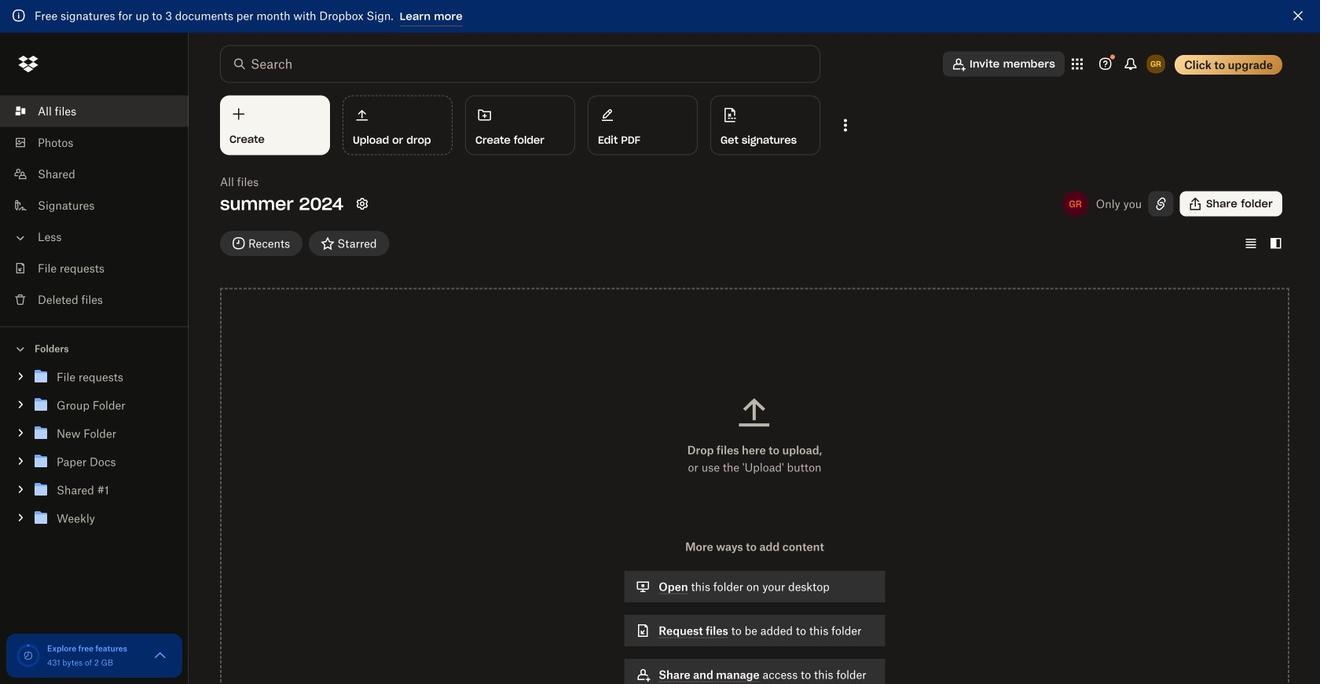 Task type: vqa. For each thing, say whether or not it's contained in the screenshot.
the Privacy & terms link
no



Task type: describe. For each thing, give the bounding box(es) containing it.
Search in folder "Dropbox" text field
[[251, 55, 788, 73]]



Task type: locate. For each thing, give the bounding box(es) containing it.
quota usage image
[[16, 644, 41, 669]]

list item
[[0, 96, 189, 127]]

group
[[0, 360, 189, 545]]

dropbox image
[[13, 48, 44, 80]]

quota usage progress bar
[[16, 644, 41, 669]]

less image
[[13, 230, 28, 246]]

alert
[[0, 0, 1321, 33]]

folder settings image
[[353, 195, 372, 213]]

list
[[0, 86, 189, 327]]



